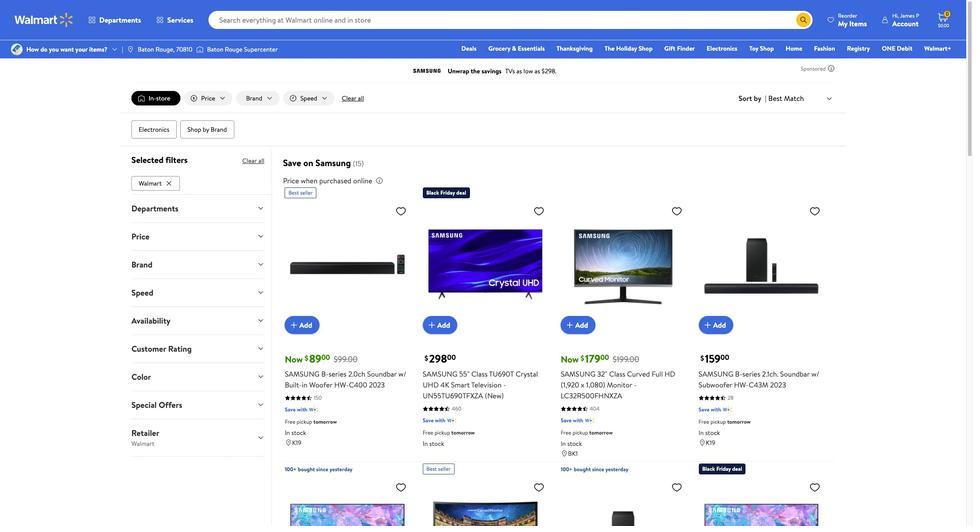 Task type: locate. For each thing, give the bounding box(es) containing it.
in inside free pickup tomorrow in stock
[[423, 440, 428, 449]]

add button up 89
[[285, 317, 320, 335]]

shop
[[639, 44, 653, 53], [760, 44, 774, 53], [187, 125, 201, 134]]

add button up 179
[[561, 317, 596, 335]]

2 add from the left
[[437, 321, 450, 331]]

1 horizontal spatial by
[[754, 93, 762, 103]]

add button up $ 159 00
[[699, 317, 734, 335]]

1 hw- from the left
[[334, 381, 349, 391]]

0 vertical spatial |
[[122, 45, 123, 54]]

now
[[285, 354, 303, 366], [561, 354, 579, 366]]

00 inside $ 298 00
[[447, 353, 456, 363]]

2 - from the left
[[634, 381, 637, 391]]

woofer
[[309, 381, 333, 391]]

| right the items?
[[122, 45, 123, 54]]

$ left 179
[[581, 353, 584, 363]]

departments button up the items?
[[81, 9, 149, 31]]

3 00 from the left
[[601, 353, 609, 363]]

1 vertical spatial electronics
[[139, 125, 169, 134]]

in stock for $199.00
[[561, 440, 582, 449]]

1 samsung from the left
[[285, 370, 320, 380]]

- inside now $ 179 00 $199.00 samsung 32" class curved full hd (1,920 x 1,080) monitor - lc32r500fhnxza
[[634, 381, 637, 391]]

series down $99.00
[[329, 370, 347, 380]]

in-store button
[[131, 91, 180, 106]]

3 $ from the left
[[581, 353, 584, 363]]

1 horizontal spatial shop
[[639, 44, 653, 53]]

free inside free pickup tomorrow in stock
[[423, 430, 433, 437]]

pickup for $99.00
[[297, 419, 312, 426]]

$ 298 00
[[425, 352, 456, 367]]

1 series from the left
[[329, 370, 347, 380]]

price inside tab
[[131, 231, 150, 242]]

stock for 159
[[705, 429, 720, 438]]

applied filters section element
[[131, 154, 188, 166]]

departments up the items?
[[99, 15, 141, 25]]

0 horizontal spatial b-
[[321, 370, 329, 380]]

0 vertical spatial electronics
[[707, 44, 738, 53]]

1 horizontal spatial b-
[[735, 370, 743, 380]]

2 $ from the left
[[425, 353, 428, 363]]

add to cart image for $99.00
[[288, 320, 299, 331]]

100+ bought since yesterday down bk1
[[561, 466, 629, 474]]

2 horizontal spatial free pickup tomorrow
[[699, 419, 751, 426]]

thanksgiving link
[[553, 44, 597, 53]]

by inside sort and filter section "element"
[[754, 93, 762, 103]]

0 vertical spatial best
[[769, 93, 783, 103]]

when
[[301, 176, 318, 186]]

2 add button from the left
[[423, 317, 458, 335]]

add for samsung b-series 2.1ch. soundbar w/ subwoofer hw-c43m 2023 image
[[713, 321, 726, 331]]

color tab
[[124, 363, 272, 391]]

2 100+ from the left
[[561, 466, 573, 474]]

yesterday for add to favorites list, samsung 75" class cu7000b crystal uhd 4k smart television un75cu7000bxza image
[[330, 466, 353, 474]]

departments button up price tab
[[124, 195, 272, 222]]

walmart+ link
[[920, 44, 956, 53]]

1 since from the left
[[316, 466, 328, 474]]

0 horizontal spatial clear all button
[[242, 154, 264, 168]]

2 bought from the left
[[574, 466, 591, 474]]

online
[[353, 176, 372, 186]]

2 series from the left
[[743, 370, 761, 380]]

samsung b-series 2.1ch. soundbar w/ subwoofer hw-c43m 2023 image
[[699, 202, 824, 328]]

1 vertical spatial best
[[288, 189, 299, 197]]

0 horizontal spatial bought
[[298, 466, 315, 474]]

free for 159
[[699, 419, 709, 426]]

w/
[[399, 370, 406, 380], [812, 370, 820, 380]]

0 vertical spatial speed button
[[283, 91, 335, 106]]

1 horizontal spatial electronics
[[707, 44, 738, 53]]

walmart plus image down 460
[[447, 417, 456, 426]]

 image for baton rouge, 70810
[[127, 46, 134, 53]]

walmart button
[[131, 176, 180, 191]]

1 vertical spatial speed
[[131, 287, 153, 299]]

best down free pickup tomorrow in stock
[[426, 466, 437, 473]]

black friday deal
[[426, 189, 466, 197], [702, 466, 742, 473]]

0 horizontal spatial brand
[[131, 259, 153, 271]]

1 horizontal spatial black
[[702, 466, 715, 473]]

now for 179
[[561, 354, 579, 366]]

0 horizontal spatial electronics
[[139, 125, 169, 134]]

bought
[[298, 466, 315, 474], [574, 466, 591, 474]]

class up "monitor"
[[609, 370, 625, 380]]

0 vertical spatial seller
[[300, 189, 313, 197]]

soundbar inside now $ 89 00 $99.00 samsung b-series 2.0ch soundbar w/ built-in woofer hw-c400 2023
[[367, 370, 397, 380]]

price
[[201, 94, 215, 103], [283, 176, 299, 186], [131, 231, 150, 242]]

electronics for left electronics link
[[139, 125, 169, 134]]

hw- right 'subwoofer' at the bottom of page
[[734, 381, 749, 391]]

free pickup tomorrow down 150
[[285, 419, 337, 426]]

walmart plus image for 298
[[447, 417, 456, 426]]

tomorrow down 28
[[727, 419, 751, 426]]

free pickup tomorrow down 28
[[699, 419, 751, 426]]

walmart
[[139, 179, 162, 188], [131, 440, 155, 449]]

tomorrow down 150
[[313, 419, 337, 426]]

0 vertical spatial brand button
[[236, 91, 280, 106]]

free pickup tomorrow for 159
[[699, 419, 751, 426]]

availability button
[[124, 307, 272, 335]]

2 2023 from the left
[[770, 381, 786, 391]]

now inside now $ 89 00 $99.00 samsung b-series 2.0ch soundbar w/ built-in woofer hw-c400 2023
[[285, 354, 303, 366]]

00 up 4k at bottom left
[[447, 353, 456, 363]]

class inside now $ 179 00 $199.00 samsung 32" class curved full hd (1,920 x 1,080) monitor - lc32r500fhnxza
[[609, 370, 625, 380]]

2 vertical spatial price
[[131, 231, 150, 242]]

0 horizontal spatial since
[[316, 466, 328, 474]]

b-
[[321, 370, 329, 380], [735, 370, 743, 380]]

series
[[329, 370, 347, 380], [743, 370, 761, 380]]

1 vertical spatial walmart
[[131, 440, 155, 449]]

soundbar inside samsung b-series 2.1ch. soundbar w/ subwoofer hw-c43m 2023
[[780, 370, 810, 380]]

stock inside free pickup tomorrow in stock
[[429, 440, 444, 449]]

pickup down 'subwoofer' at the bottom of page
[[711, 419, 726, 426]]

1 2023 from the left
[[369, 381, 385, 391]]

add up $ 159 00
[[713, 321, 726, 331]]

0 horizontal spatial walmart plus image
[[309, 406, 318, 415]]

 image
[[11, 44, 23, 55]]

yesterday up the samsung 75" class cu7000b crystal uhd 4k smart television un75cu7000bxza image
[[330, 466, 353, 474]]

0 horizontal spatial by
[[203, 125, 209, 134]]

1 vertical spatial |
[[765, 93, 767, 103]]

price button up shop by brand
[[184, 91, 233, 106]]

best down price when purchased online
[[288, 189, 299, 197]]

pickup
[[297, 419, 312, 426], [711, 419, 726, 426], [435, 430, 450, 437], [573, 430, 588, 437]]

w/ inside samsung b-series 2.1ch. soundbar w/ subwoofer hw-c43m 2023
[[812, 370, 820, 380]]

1 100+ from the left
[[285, 466, 297, 474]]

0 horizontal spatial class
[[471, 370, 488, 380]]

walmart plus image down 150
[[309, 406, 318, 415]]

free down un55tu690tfxza
[[423, 430, 433, 437]]

0 horizontal spatial 100+
[[285, 466, 297, 474]]

0 vertical spatial walmart
[[139, 179, 162, 188]]

the holiday shop link
[[601, 44, 657, 53]]

1 k19 from the left
[[292, 439, 302, 448]]

- down curved
[[634, 381, 637, 391]]

2 since from the left
[[592, 466, 604, 474]]

samsung up 'subwoofer' at the bottom of page
[[699, 370, 734, 380]]

hw-
[[334, 381, 349, 391], [734, 381, 749, 391]]

0 vertical spatial departments button
[[81, 9, 149, 31]]

00 up 32"
[[601, 353, 609, 363]]

special
[[131, 400, 157, 411]]

$ inside now $ 89 00 $99.00 samsung b-series 2.0ch soundbar w/ built-in woofer hw-c400 2023
[[305, 353, 308, 363]]

2 100+ bought since yesterday from the left
[[561, 466, 629, 474]]

- down tu690t in the right of the page
[[503, 381, 506, 391]]

save with down built-
[[285, 406, 307, 414]]

shop right holiday in the top of the page
[[639, 44, 653, 53]]

 image right 70810
[[196, 45, 203, 54]]

hw- down the 2.0ch
[[334, 381, 349, 391]]

1 horizontal spatial  image
[[196, 45, 203, 54]]

add button
[[285, 317, 320, 335], [423, 317, 458, 335], [561, 317, 596, 335], [699, 317, 734, 335]]

purchased
[[319, 176, 352, 186]]

 image right the items?
[[127, 46, 134, 53]]

0 horizontal spatial all
[[258, 156, 264, 165]]

2 horizontal spatial brand
[[246, 94, 262, 103]]

tomorrow for 159
[[727, 419, 751, 426]]

2 horizontal spatial add to cart image
[[702, 320, 713, 331]]

electronics link up the selected filters
[[131, 121, 177, 139]]

w/ inside now $ 89 00 $99.00 samsung b-series 2.0ch soundbar w/ built-in woofer hw-c400 2023
[[399, 370, 406, 380]]

4 00 from the left
[[721, 353, 729, 363]]

1 horizontal spatial 2023
[[770, 381, 786, 391]]

price button up the brand tab
[[124, 223, 272, 251]]

free pickup tomorrow down walmart plus icon
[[561, 430, 613, 437]]

1 yesterday from the left
[[330, 466, 353, 474]]

samsung b-series 2.0ch soundbar w/ built-in woofer hw-c400 2023 image
[[285, 202, 410, 328]]

walmart plus image
[[309, 406, 318, 415], [723, 406, 732, 415], [447, 417, 456, 426]]

save up free pickup tomorrow in stock
[[423, 417, 434, 425]]

0 vertical spatial by
[[754, 93, 762, 103]]

best seller down when
[[288, 189, 313, 197]]

2 baton from the left
[[207, 45, 223, 54]]

walmart list item
[[131, 174, 182, 191]]

0 horizontal spatial hw-
[[334, 381, 349, 391]]

1 vertical spatial electronics link
[[131, 121, 177, 139]]

shop up filters
[[187, 125, 201, 134]]

with for $199.00
[[573, 417, 583, 425]]

brand
[[246, 94, 262, 103], [211, 125, 227, 134], [131, 259, 153, 271]]

00 up 'subwoofer' at the bottom of page
[[721, 353, 729, 363]]

pickup down walmart plus icon
[[573, 430, 588, 437]]

pickup down in
[[297, 419, 312, 426]]

series up c43m
[[743, 370, 761, 380]]

1 $ from the left
[[305, 353, 308, 363]]

all for clear all button within sort and filter section "element"
[[358, 94, 364, 103]]

speed button
[[283, 91, 335, 106], [124, 279, 272, 307]]

0 horizontal spatial now
[[285, 354, 303, 366]]

since for the samsung 75" class cu7000b crystal uhd 4k smart television un75cu7000bxza image
[[316, 466, 328, 474]]

4 $ from the left
[[701, 353, 704, 363]]

soundbar right 2.1ch.
[[780, 370, 810, 380]]

1 horizontal spatial k19
[[706, 439, 715, 448]]

tomorrow down 460
[[451, 430, 475, 437]]

departments down walmart button
[[131, 203, 178, 214]]

1 baton from the left
[[138, 45, 154, 54]]

services
[[167, 15, 193, 25]]

1 00 from the left
[[321, 353, 330, 363]]

3 samsung from the left
[[561, 370, 596, 380]]

1 vertical spatial seller
[[438, 466, 451, 473]]

free pickup tomorrow
[[285, 419, 337, 426], [699, 419, 751, 426], [561, 430, 613, 437]]

1 horizontal spatial clear all button
[[338, 91, 368, 106]]

since
[[316, 466, 328, 474], [592, 466, 604, 474]]

since up the samsung 75" class cu7000b crystal uhd 4k smart television un75cu7000bxza image
[[316, 466, 328, 474]]

special offers tab
[[124, 392, 272, 419]]

100+ bought since yesterday up the samsung 75" class cu7000b crystal uhd 4k smart television un75cu7000bxza image
[[285, 466, 353, 474]]

1 horizontal spatial bought
[[574, 466, 591, 474]]

0 horizontal spatial price
[[131, 231, 150, 242]]

0 horizontal spatial clear all
[[242, 156, 264, 165]]

departments
[[99, 15, 141, 25], [131, 203, 178, 214]]

brand tab
[[124, 251, 272, 279]]

1 horizontal spatial baton
[[207, 45, 223, 54]]

1 horizontal spatial best
[[426, 466, 437, 473]]

seller down when
[[300, 189, 313, 197]]

1 now from the left
[[285, 354, 303, 366]]

0 horizontal spatial 2023
[[369, 381, 385, 391]]

2 class from the left
[[609, 370, 625, 380]]

2 00 from the left
[[447, 353, 456, 363]]

0 vertical spatial deal
[[456, 189, 466, 197]]

clear
[[342, 94, 356, 103], [242, 156, 257, 165]]

1 horizontal spatial free pickup tomorrow
[[561, 430, 613, 437]]

save for tomorrow
[[423, 417, 434, 425]]

sort and filter section element
[[121, 84, 846, 113]]

2023 right c400
[[369, 381, 385, 391]]

soundbar right the 2.0ch
[[367, 370, 397, 380]]

1 vertical spatial departments
[[131, 203, 178, 214]]

home
[[786, 44, 803, 53]]

bought for the samsung 75" class cu7000b crystal uhd 4k smart television un75cu7000bxza image
[[298, 466, 315, 474]]

 image
[[196, 45, 203, 54], [127, 46, 134, 53]]

1 horizontal spatial add to cart image
[[426, 320, 437, 331]]

save left walmart plus icon
[[561, 417, 572, 425]]

0 horizontal spatial black
[[426, 189, 439, 197]]

in for $199.00
[[561, 440, 566, 449]]

with down 'subwoofer' at the bottom of page
[[711, 406, 721, 414]]

legal information image
[[376, 177, 383, 185]]

c400
[[349, 381, 367, 391]]

save with up free pickup tomorrow in stock
[[423, 417, 445, 425]]

4 samsung from the left
[[699, 370, 734, 380]]

1 class from the left
[[471, 370, 488, 380]]

in stock for $99.00
[[285, 429, 306, 438]]

all
[[358, 94, 364, 103], [258, 156, 264, 165]]

1 horizontal spatial yesterday
[[606, 466, 629, 474]]

brand inside tab
[[131, 259, 153, 271]]

save down built-
[[285, 406, 296, 414]]

2 samsung from the left
[[423, 370, 458, 380]]

crystal
[[516, 370, 538, 380]]

Walmart Site-Wide search field
[[208, 11, 813, 29]]

lc32r500fhnxza
[[561, 391, 622, 401]]

add button up $ 298 00
[[423, 317, 458, 335]]

3 add from the left
[[575, 321, 588, 331]]

seller down free pickup tomorrow in stock
[[438, 466, 451, 473]]

now $ 179 00 $199.00 samsung 32" class curved full hd (1,920 x 1,080) monitor - lc32r500fhnxza
[[561, 352, 676, 401]]

add to favorites list, samsung b-series 2.0ch soundbar w/ built-in woofer hw-c400 2023 image
[[396, 206, 407, 217]]

free up bk1
[[561, 430, 571, 437]]

by for sort
[[754, 93, 762, 103]]

$ inside now $ 179 00 $199.00 samsung 32" class curved full hd (1,920 x 1,080) monitor - lc32r500fhnxza
[[581, 353, 584, 363]]

filters
[[166, 154, 188, 166]]

add to favorites list, samsung 85" class cu7000b crystal uhd 4k smart television un85cu7000bxza image
[[810, 483, 821, 494]]

deal
[[456, 189, 466, 197], [732, 466, 742, 473]]

1 b- from the left
[[321, 370, 329, 380]]

2 yesterday from the left
[[606, 466, 629, 474]]

$ left 298 on the bottom left
[[425, 353, 428, 363]]

in stock
[[285, 429, 306, 438], [699, 429, 720, 438], [561, 440, 582, 449]]

0 horizontal spatial series
[[329, 370, 347, 380]]

best inside popup button
[[769, 93, 783, 103]]

1 soundbar from the left
[[367, 370, 397, 380]]

2 horizontal spatial in stock
[[699, 429, 720, 438]]

items?
[[89, 45, 107, 54]]

best seller down free pickup tomorrow in stock
[[426, 466, 451, 473]]

2 soundbar from the left
[[780, 370, 810, 380]]

walmart plus image for $99.00
[[309, 406, 318, 415]]

2023 down 2.1ch.
[[770, 381, 786, 391]]

in-store
[[149, 94, 170, 103]]

samsung 27" class curved 1920x1080 vga hdmi 60hz 4ms amd freesync hd led monitor - lc27f396fhnxza image
[[423, 479, 548, 527]]

walmart down selected
[[139, 179, 162, 188]]

$
[[305, 353, 308, 363], [425, 353, 428, 363], [581, 353, 584, 363], [701, 353, 704, 363]]

pickup down un55tu690tfxza
[[435, 430, 450, 437]]

samsung up in
[[285, 370, 320, 380]]

0 horizontal spatial  image
[[127, 46, 134, 53]]

-
[[503, 381, 506, 391], [634, 381, 637, 391]]

1 - from the left
[[503, 381, 506, 391]]

1 add from the left
[[299, 321, 312, 331]]

1 100+ bought since yesterday from the left
[[285, 466, 353, 474]]

0 horizontal spatial w/
[[399, 370, 406, 380]]

all inside sort and filter section "element"
[[358, 94, 364, 103]]

baton left rouge at the left
[[207, 45, 223, 54]]

1 horizontal spatial clear all
[[342, 94, 364, 103]]

samsung 75" class cu7000b crystal uhd 4k smart television un75cu7000bxza image
[[285, 479, 410, 527]]

add for samsung 32" class curved full hd (1,920 x 1,080) monitor - lc32r500fhnxza 'image'
[[575, 321, 588, 331]]

4 add button from the left
[[699, 317, 734, 335]]

0 horizontal spatial friday
[[441, 189, 455, 197]]

with for 159
[[711, 406, 721, 414]]

bought for samsung b-series 4.1.ch soundbar & rear speakers with subwoofer, bluetooth, hw-c47m/za 2023 image
[[574, 466, 591, 474]]

1 vertical spatial best seller
[[426, 466, 451, 473]]

00 inside now $ 89 00 $99.00 samsung b-series 2.0ch soundbar w/ built-in woofer hw-c400 2023
[[321, 353, 330, 363]]

add up $ 298 00
[[437, 321, 450, 331]]

series inside now $ 89 00 $99.00 samsung b-series 2.0ch soundbar w/ built-in woofer hw-c400 2023
[[329, 370, 347, 380]]

1 vertical spatial price button
[[124, 223, 272, 251]]

k19 for 159
[[706, 439, 715, 448]]

1 w/ from the left
[[399, 370, 406, 380]]

0 vertical spatial price button
[[184, 91, 233, 106]]

0 horizontal spatial add to cart image
[[288, 320, 299, 331]]

match
[[784, 93, 804, 103]]

add up 179
[[575, 321, 588, 331]]

reorder
[[838, 12, 857, 19]]

1 add to cart image from the left
[[288, 320, 299, 331]]

free down built-
[[285, 419, 295, 426]]

4 add from the left
[[713, 321, 726, 331]]

finder
[[677, 44, 695, 53]]

walmart+
[[924, 44, 952, 53]]

ad disclaimer and feedback for skylinedisplayad image
[[828, 65, 835, 72]]

walmart plus image
[[585, 417, 594, 426]]

2 w/ from the left
[[812, 370, 820, 380]]

baton for baton rouge supercenter
[[207, 45, 223, 54]]

0 horizontal spatial |
[[122, 45, 123, 54]]

save with left walmart plus icon
[[561, 417, 583, 425]]

now inside now $ 179 00 $199.00 samsung 32" class curved full hd (1,920 x 1,080) monitor - lc32r500fhnxza
[[561, 354, 579, 366]]

1 horizontal spatial hw-
[[734, 381, 749, 391]]

1 bought from the left
[[298, 466, 315, 474]]

now left 89
[[285, 354, 303, 366]]

deals link
[[457, 44, 481, 53]]

add up 89
[[299, 321, 312, 331]]

1 horizontal spatial w/
[[812, 370, 820, 380]]

2 b- from the left
[[735, 370, 743, 380]]

free
[[285, 419, 295, 426], [699, 419, 709, 426], [423, 430, 433, 437], [561, 430, 571, 437]]

yesterday up samsung b-series 4.1.ch soundbar & rear speakers with subwoofer, bluetooth, hw-c47m/za 2023 image
[[606, 466, 629, 474]]

class up the "television"
[[471, 370, 488, 380]]

price button
[[184, 91, 233, 106], [124, 223, 272, 251]]

price inside sort and filter section "element"
[[201, 94, 215, 103]]

special offers
[[131, 400, 182, 411]]

0 vertical spatial electronics link
[[703, 44, 742, 53]]

2023 inside now $ 89 00 $99.00 samsung b-series 2.0ch soundbar w/ built-in woofer hw-c400 2023
[[369, 381, 385, 391]]

2 hw- from the left
[[734, 381, 749, 391]]

hw- inside now $ 89 00 $99.00 samsung b-series 2.0ch soundbar w/ built-in woofer hw-c400 2023
[[334, 381, 349, 391]]

since up samsung b-series 4.1.ch soundbar & rear speakers with subwoofer, bluetooth, hw-c47m/za 2023 image
[[592, 466, 604, 474]]

clear search field text image
[[786, 16, 793, 23]]

add to cart image
[[288, 320, 299, 331], [426, 320, 437, 331], [702, 320, 713, 331]]

$ left 159
[[701, 353, 704, 363]]

0 horizontal spatial soundbar
[[367, 370, 397, 380]]

1 horizontal spatial class
[[609, 370, 625, 380]]

0 horizontal spatial clear
[[242, 156, 257, 165]]

2 now from the left
[[561, 354, 579, 366]]

electronics up the selected filters
[[139, 125, 169, 134]]

1 vertical spatial friday
[[717, 466, 731, 473]]

1 horizontal spatial speed button
[[283, 91, 335, 106]]

baton left the rouge,
[[138, 45, 154, 54]]

460
[[452, 405, 462, 413]]

pickup for $199.00
[[573, 430, 588, 437]]

holiday
[[616, 44, 637, 53]]

2 k19 from the left
[[706, 439, 715, 448]]

1 vertical spatial clear
[[242, 156, 257, 165]]

special offers button
[[124, 392, 272, 419]]

0 vertical spatial speed
[[300, 94, 317, 103]]

save for 89
[[285, 406, 296, 414]]

0 horizontal spatial free pickup tomorrow
[[285, 419, 337, 426]]

1 horizontal spatial walmart plus image
[[447, 417, 456, 426]]

best left match
[[769, 93, 783, 103]]

0 vertical spatial price
[[201, 94, 215, 103]]

2 horizontal spatial price
[[283, 176, 299, 186]]

2 vertical spatial brand
[[131, 259, 153, 271]]

00 left $99.00
[[321, 353, 330, 363]]

1 horizontal spatial 100+
[[561, 466, 573, 474]]

add
[[299, 321, 312, 331], [437, 321, 450, 331], [575, 321, 588, 331], [713, 321, 726, 331]]

(15)
[[353, 159, 364, 169]]

add button for samsung b-series 2.0ch soundbar w/ built-in woofer hw-c400 2023 image at the left of the page
[[285, 317, 320, 335]]

electronics link left toy
[[703, 44, 742, 53]]

samsung up 4k at bottom left
[[423, 370, 458, 380]]

| inside sort and filter section "element"
[[765, 93, 767, 103]]

1 add button from the left
[[285, 317, 320, 335]]

retailer tab
[[124, 420, 272, 457]]

add to favorites list, samsung 55" class tu690t crystal uhd 4k smart television - un55tu690tfxza (new) image
[[534, 206, 545, 217]]

save with down 'subwoofer' at the bottom of page
[[699, 406, 721, 414]]

1 vertical spatial all
[[258, 156, 264, 165]]

samsung b-series 4.1.ch soundbar & rear speakers with subwoofer, bluetooth, hw-c47m/za 2023 image
[[561, 479, 686, 527]]

how
[[26, 45, 39, 54]]

3 add button from the left
[[561, 317, 596, 335]]

shop right toy
[[760, 44, 774, 53]]

stock
[[291, 429, 306, 438], [705, 429, 720, 438], [429, 440, 444, 449], [567, 440, 582, 449]]

walmart inside button
[[139, 179, 162, 188]]

0 vertical spatial clear all
[[342, 94, 364, 103]]

100+ for the samsung 75" class cu7000b crystal uhd 4k smart television un75cu7000bxza image
[[285, 466, 297, 474]]

departments inside departments tab
[[131, 203, 178, 214]]

Search search field
[[208, 11, 813, 29]]

4k
[[441, 381, 449, 391]]

baton for baton rouge, 70810
[[138, 45, 154, 54]]

add button for samsung 32" class curved full hd (1,920 x 1,080) monitor - lc32r500fhnxza 'image'
[[561, 317, 596, 335]]

1 horizontal spatial |
[[765, 93, 767, 103]]

samsung up x
[[561, 370, 596, 380]]

c43m
[[749, 381, 769, 391]]

shop inside "link"
[[639, 44, 653, 53]]

walmart inside retailer walmart
[[131, 440, 155, 449]]

150
[[314, 395, 322, 402]]

$ left 89
[[305, 353, 308, 363]]

with left walmart plus icon
[[573, 417, 583, 425]]

speed inside sort and filter section "element"
[[300, 94, 317, 103]]

save with for 159
[[699, 406, 721, 414]]

with up free pickup tomorrow in stock
[[435, 417, 445, 425]]

| left best match at the right top
[[765, 93, 767, 103]]

1 horizontal spatial 100+ bought since yesterday
[[561, 466, 629, 474]]

tomorrow
[[313, 419, 337, 426], [727, 419, 751, 426], [451, 430, 475, 437], [589, 430, 613, 437]]

selected filters
[[131, 154, 188, 166]]

1 horizontal spatial soundbar
[[780, 370, 810, 380]]

electronics left toy
[[707, 44, 738, 53]]

1 horizontal spatial best seller
[[426, 466, 451, 473]]

best seller
[[288, 189, 313, 197], [426, 466, 451, 473]]

free pickup tomorrow for $199.00
[[561, 430, 613, 437]]

100+ bought since yesterday for the samsung 75" class cu7000b crystal uhd 4k smart television un75cu7000bxza image
[[285, 466, 353, 474]]

now left 179
[[561, 354, 579, 366]]

0 horizontal spatial 100+ bought since yesterday
[[285, 466, 353, 474]]

with down in
[[297, 406, 307, 414]]

walmart plus image down 28
[[723, 406, 732, 415]]

do
[[40, 45, 47, 54]]

28
[[728, 395, 734, 402]]

free down 'subwoofer' at the bottom of page
[[699, 419, 709, 426]]

thanksgiving
[[557, 44, 593, 53]]

1 horizontal spatial in stock
[[561, 440, 582, 449]]

1 horizontal spatial now
[[561, 354, 579, 366]]

tomorrow down walmart plus icon
[[589, 430, 613, 437]]

in stock for 159
[[699, 429, 720, 438]]

walmart down retailer
[[131, 440, 155, 449]]

2.0ch
[[348, 370, 365, 380]]

2 add to cart image from the left
[[426, 320, 437, 331]]

speed inside tab
[[131, 287, 153, 299]]



Task type: vqa. For each thing, say whether or not it's contained in the screenshot.
with
yes



Task type: describe. For each thing, give the bounding box(es) containing it.
samsung inside now $ 179 00 $199.00 samsung 32" class curved full hd (1,920 x 1,080) monitor - lc32r500fhnxza
[[561, 370, 596, 380]]

add to favorites list, samsung 75" class cu7000b crystal uhd 4k smart television un75cu7000bxza image
[[396, 483, 407, 494]]

samsung 55" class tu690t crystal uhd 4k smart television - un55tu690tfxza (new)
[[423, 370, 538, 401]]

reorder my items
[[838, 12, 867, 28]]

in
[[302, 381, 308, 391]]

add to favorites list, samsung 27" class curved 1920x1080 vga hdmi 60hz 4ms amd freesync hd led monitor - lc27f396fhnxza image
[[534, 483, 545, 494]]

100+ for samsung b-series 4.1.ch soundbar & rear speakers with subwoofer, bluetooth, hw-c47m/za 2023 image
[[561, 466, 573, 474]]

one
[[882, 44, 896, 53]]

hw- inside samsung b-series 2.1ch. soundbar w/ subwoofer hw-c43m 2023
[[734, 381, 749, 391]]

electronics for rightmost electronics link
[[707, 44, 738, 53]]

1 vertical spatial speed button
[[124, 279, 272, 307]]

samsung inside samsung b-series 2.1ch. soundbar w/ subwoofer hw-c43m 2023
[[699, 370, 734, 380]]

free pickup tomorrow for $99.00
[[285, 419, 337, 426]]

x
[[581, 381, 585, 391]]

fashion link
[[810, 44, 839, 53]]

0 horizontal spatial best seller
[[288, 189, 313, 197]]

gift finder
[[665, 44, 695, 53]]

k19 for $99.00
[[292, 439, 302, 448]]

essentials
[[518, 44, 545, 53]]

save on samsung (15)
[[283, 157, 364, 169]]

89
[[309, 352, 321, 367]]

departments tab
[[124, 195, 272, 222]]

walmart image
[[15, 13, 73, 27]]

grocery & essentials
[[488, 44, 545, 53]]

rouge,
[[156, 45, 175, 54]]

bk1
[[568, 450, 578, 459]]

159
[[705, 352, 721, 367]]

$99.00
[[334, 354, 358, 365]]

1 vertical spatial black friday deal
[[702, 466, 742, 473]]

monitor
[[607, 381, 632, 391]]

00 inside $ 159 00
[[721, 353, 729, 363]]

shop by brand
[[187, 125, 227, 134]]

best match
[[769, 93, 804, 103]]

sort
[[739, 93, 752, 103]]

add button for "samsung 55" class tu690t crystal uhd 4k smart television - un55tu690tfxza (new)" "image"
[[423, 317, 458, 335]]

baton rouge, 70810
[[138, 45, 193, 54]]

1 vertical spatial brand
[[211, 125, 227, 134]]

availability
[[131, 315, 171, 327]]

$199.00
[[613, 354, 639, 365]]

toy
[[749, 44, 759, 53]]

stock for $99.00
[[291, 429, 306, 438]]

registry link
[[843, 44, 874, 53]]

shop by brand link
[[180, 121, 234, 139]]

save down 'subwoofer' at the bottom of page
[[699, 406, 710, 414]]

hd
[[665, 370, 676, 380]]

toy shop
[[749, 44, 774, 53]]

series inside samsung b-series 2.1ch. soundbar w/ subwoofer hw-c43m 2023
[[743, 370, 761, 380]]

color
[[131, 372, 151, 383]]

yesterday for add to favorites list, samsung b-series 4.1.ch soundbar & rear speakers with subwoofer, bluetooth, hw-c47m/za 2023 "image"
[[606, 466, 629, 474]]

you
[[49, 45, 59, 54]]

save with for $199.00
[[561, 417, 583, 425]]

100+ bought since yesterday for samsung b-series 4.1.ch soundbar & rear speakers with subwoofer, bluetooth, hw-c47m/za 2023 image
[[561, 466, 629, 474]]

deals
[[462, 44, 477, 53]]

in for $99.00
[[285, 429, 290, 438]]

how do you want your items?
[[26, 45, 107, 54]]

add to cart image
[[564, 320, 575, 331]]

stock for $199.00
[[567, 440, 582, 449]]

00 inside now $ 179 00 $199.00 samsung 32" class curved full hd (1,920 x 1,080) monitor - lc32r500fhnxza
[[601, 353, 609, 363]]

tomorrow inside free pickup tomorrow in stock
[[451, 430, 475, 437]]

0 $0.00
[[938, 10, 949, 29]]

customer
[[131, 344, 166, 355]]

1 vertical spatial departments button
[[124, 195, 272, 222]]

free for $99.00
[[285, 419, 295, 426]]

0 vertical spatial black friday deal
[[426, 189, 466, 197]]

- inside samsung 55" class tu690t crystal uhd 4k smart television - un55tu690tfxza (new)
[[503, 381, 506, 391]]

1 vertical spatial clear all button
[[242, 154, 264, 168]]

brand inside sort and filter section "element"
[[246, 94, 262, 103]]

fashion
[[814, 44, 835, 53]]

clear all button inside sort and filter section "element"
[[338, 91, 368, 106]]

0 horizontal spatial shop
[[187, 125, 201, 134]]

pickup inside free pickup tomorrow in stock
[[435, 430, 450, 437]]

32"
[[597, 370, 608, 380]]

0 horizontal spatial best
[[288, 189, 299, 197]]

1 vertical spatial deal
[[732, 466, 742, 473]]

tomorrow for $99.00
[[313, 419, 337, 426]]

smart
[[451, 381, 470, 391]]

in-
[[149, 94, 156, 103]]

1 horizontal spatial seller
[[438, 466, 451, 473]]

uhd
[[423, 381, 439, 391]]

0 vertical spatial black
[[426, 189, 439, 197]]

television
[[471, 381, 502, 391]]

samsung 55" class tu690t crystal uhd 4k smart television - un55tu690tfxza (new) image
[[423, 202, 548, 328]]

179
[[585, 352, 601, 367]]

0 horizontal spatial deal
[[456, 189, 466, 197]]

$0.00
[[938, 22, 949, 29]]

add to cart image for 298
[[426, 320, 437, 331]]

james
[[900, 12, 915, 19]]

2023 inside samsung b-series 2.1ch. soundbar w/ subwoofer hw-c43m 2023
[[770, 381, 786, 391]]

pickup for 159
[[711, 419, 726, 426]]

since for samsung b-series 4.1.ch soundbar & rear speakers with subwoofer, bluetooth, hw-c47m/za 2023 image
[[592, 466, 604, 474]]

samsung inside samsung 55" class tu690t crystal uhd 4k smart television - un55tu690tfxza (new)
[[423, 370, 458, 380]]

samsung b-series 2.1ch. soundbar w/ subwoofer hw-c43m 2023
[[699, 370, 820, 391]]

registry
[[847, 44, 870, 53]]

save left on
[[283, 157, 301, 169]]

account
[[893, 18, 919, 28]]

curved
[[627, 370, 650, 380]]

speed tab
[[124, 279, 272, 307]]

samsung inside now $ 89 00 $99.00 samsung b-series 2.0ch soundbar w/ built-in woofer hw-c400 2023
[[285, 370, 320, 380]]

search icon image
[[800, 16, 807, 24]]

2 vertical spatial best
[[426, 466, 437, 473]]

items
[[849, 18, 867, 28]]

grocery
[[488, 44, 511, 53]]

$ inside $ 298 00
[[425, 353, 428, 363]]

now for 89
[[285, 354, 303, 366]]

hi, james p account
[[893, 12, 919, 28]]

add button for samsung b-series 2.1ch. soundbar w/ subwoofer hw-c43m 2023 image
[[699, 317, 734, 335]]

rating
[[168, 344, 192, 355]]

walmart plus image for 159
[[723, 406, 732, 415]]

save with for 298
[[423, 417, 445, 425]]

add for samsung b-series 2.0ch soundbar w/ built-in woofer hw-c400 2023 image at the left of the page
[[299, 321, 312, 331]]

&
[[512, 44, 516, 53]]

2.1ch.
[[762, 370, 779, 380]]

availability tab
[[124, 307, 272, 335]]

retailer
[[131, 428, 159, 439]]

1,080)
[[586, 381, 605, 391]]

1 horizontal spatial electronics link
[[703, 44, 742, 53]]

add to favorites list, samsung b-series 2.1ch. soundbar w/ subwoofer hw-c43m 2023 image
[[810, 206, 821, 217]]

0
[[946, 10, 949, 18]]

save with for $99.00
[[285, 406, 307, 414]]

add to favorites list, samsung 32" class curved full hd (1,920 x 1,080) monitor - lc32r500fhnxza image
[[672, 206, 683, 217]]

price when purchased online
[[283, 176, 372, 186]]

samsung 85" class cu7000b crystal uhd 4k smart television un85cu7000bxza image
[[699, 479, 824, 527]]

customer rating tab
[[124, 335, 272, 363]]

$ 159 00
[[701, 352, 729, 367]]

70810
[[176, 45, 193, 54]]

b- inside samsung b-series 2.1ch. soundbar w/ subwoofer hw-c43m 2023
[[735, 370, 743, 380]]

in for 159
[[699, 429, 704, 438]]

p
[[916, 12, 919, 19]]

want
[[60, 45, 74, 54]]

clear inside sort and filter section "element"
[[342, 94, 356, 103]]

add to favorites list, samsung b-series 4.1.ch soundbar & rear speakers with subwoofer, bluetooth, hw-c47m/za 2023 image
[[672, 483, 683, 494]]

$ inside $ 159 00
[[701, 353, 704, 363]]

 image for baton rouge supercenter
[[196, 45, 203, 54]]

add for "samsung 55" class tu690t crystal uhd 4k smart television - un55tu690tfxza (new)" "image"
[[437, 321, 450, 331]]

298
[[429, 352, 447, 367]]

by for shop
[[203, 125, 209, 134]]

tomorrow for $199.00
[[589, 430, 613, 437]]

baton rouge supercenter
[[207, 45, 278, 54]]

gift finder link
[[660, 44, 699, 53]]

clear all inside sort and filter section "element"
[[342, 94, 364, 103]]

the holiday shop
[[605, 44, 653, 53]]

free for $199.00
[[561, 430, 571, 437]]

b- inside now $ 89 00 $99.00 samsung b-series 2.0ch soundbar w/ built-in woofer hw-c400 2023
[[321, 370, 329, 380]]

with for $99.00
[[297, 406, 307, 414]]

samsung
[[316, 157, 351, 169]]

rouge
[[225, 45, 243, 54]]

hi,
[[893, 12, 899, 19]]

price button inside sort and filter section "element"
[[184, 91, 233, 106]]

samsung 32" class curved full hd (1,920 x 1,080) monitor - lc32r500fhnxza image
[[561, 202, 686, 328]]

2 horizontal spatial shop
[[760, 44, 774, 53]]

customer rating button
[[124, 335, 272, 363]]

store
[[156, 94, 170, 103]]

the
[[605, 44, 615, 53]]

all for bottommost clear all button
[[258, 156, 264, 165]]

1 vertical spatial brand button
[[124, 251, 272, 279]]

price tab
[[124, 223, 272, 251]]

class inside samsung 55" class tu690t crystal uhd 4k smart television - un55tu690tfxza (new)
[[471, 370, 488, 380]]

customer rating
[[131, 344, 192, 355]]

3 add to cart image from the left
[[702, 320, 713, 331]]

debit
[[897, 44, 913, 53]]

1 vertical spatial black
[[702, 466, 715, 473]]

1 vertical spatial price
[[283, 176, 299, 186]]

with for 298
[[435, 417, 445, 425]]

my
[[838, 18, 848, 28]]

save for 179
[[561, 417, 572, 425]]

built-
[[285, 381, 302, 391]]

sponsored
[[801, 65, 826, 72]]

speed button inside sort and filter section "element"
[[283, 91, 335, 106]]

subwoofer
[[699, 381, 733, 391]]

0 vertical spatial departments
[[99, 15, 141, 25]]

0 vertical spatial friday
[[441, 189, 455, 197]]

0 horizontal spatial electronics link
[[131, 121, 177, 139]]



